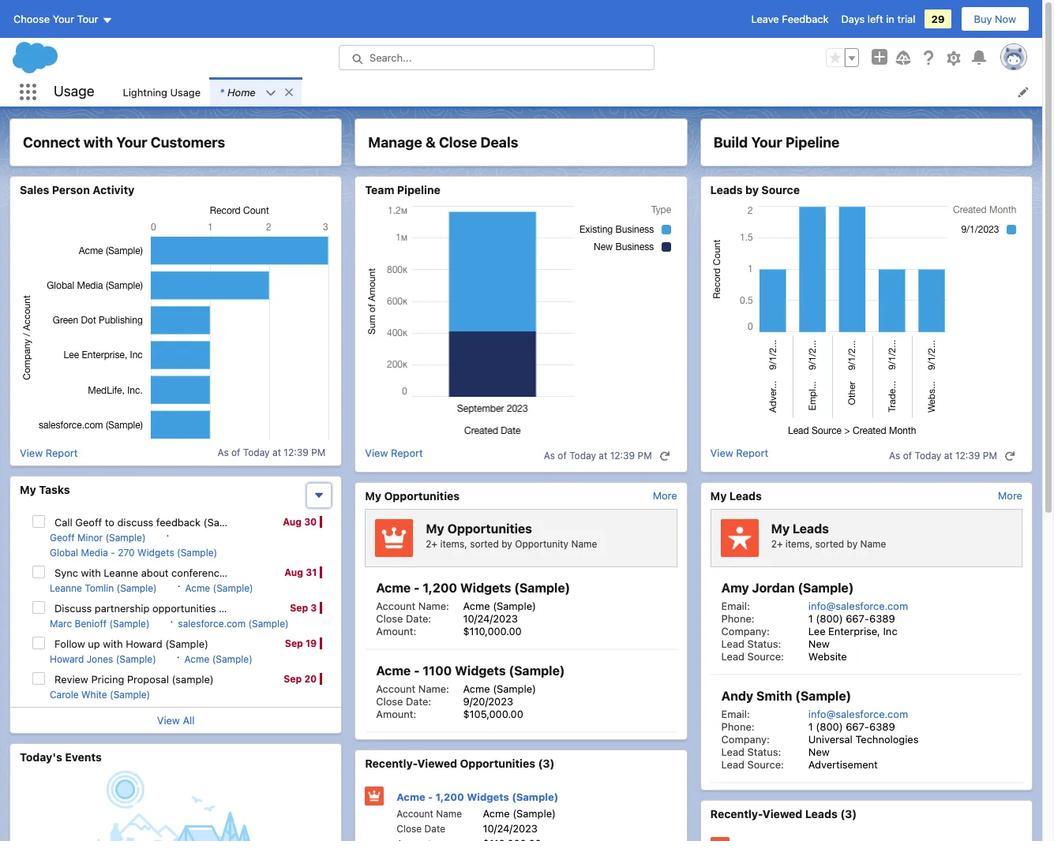 Task type: locate. For each thing, give the bounding box(es) containing it.
1 667- from the top
[[846, 613, 869, 625]]

2 name: from the top
[[418, 683, 449, 696]]

1 vertical spatial email:
[[721, 708, 750, 721]]

(800) for amy jordan (sample)
[[816, 613, 843, 625]]

1 vertical spatial source:
[[747, 759, 784, 771]]

0 vertical spatial geoff
[[75, 516, 102, 529]]

leanne tomlin (sample) link
[[50, 582, 157, 595]]

pm
[[311, 447, 326, 459], [638, 450, 652, 462], [983, 450, 997, 462]]

my opportunities 2+ items, sorted by opportunity name
[[426, 522, 597, 550]]

1 info@salesforce.com link from the top
[[808, 600, 908, 613]]

2 horizontal spatial today
[[915, 450, 941, 462]]

usage
[[54, 83, 94, 100], [170, 86, 201, 98]]

2 horizontal spatial report
[[736, 447, 768, 459]]

1 vertical spatial aug
[[285, 567, 303, 578]]

text default image for build your pipeline
[[1004, 451, 1015, 462]]

1 horizontal spatial today
[[569, 450, 596, 462]]

geoff up the global
[[50, 532, 75, 544]]

items, down my opportunities link
[[440, 538, 467, 550]]

report for customers
[[46, 447, 78, 459]]

12:​39
[[284, 447, 309, 459], [610, 450, 635, 462], [955, 450, 980, 462]]

report up tasks
[[46, 447, 78, 459]]

1 6389 from the top
[[869, 613, 895, 625]]

leave feedback
[[751, 13, 829, 25]]

opportunities inside the my opportunities 2+ items, sorted by opportunity name
[[447, 522, 532, 536]]

with up tomlin
[[81, 567, 101, 579]]

1 phone: from the top
[[721, 613, 755, 625]]

1 amount: from the top
[[376, 625, 416, 638]]

by inside the my leads 2+ items, sorted by name
[[847, 538, 858, 550]]

1 down the amy jordan (sample)
[[808, 613, 813, 625]]

source
[[761, 183, 800, 197]]

acme (sample) link down conference
[[185, 582, 253, 595]]

acme (sample) down recently-viewed opportunities (3)
[[483, 808, 556, 820]]

name: up '1100'
[[418, 600, 449, 613]]

source: up the smith
[[747, 651, 784, 663]]

email: down "amy"
[[721, 600, 750, 613]]

1 1 from the top
[[808, 613, 813, 625]]

(800) for andy smith (sample)
[[816, 721, 843, 734]]

leanne
[[104, 567, 138, 579], [50, 582, 82, 594]]

lead status:
[[721, 638, 781, 651], [721, 746, 781, 759]]

1 horizontal spatial pipeline
[[786, 134, 840, 151]]

geoff up minor on the bottom
[[75, 516, 102, 529]]

name
[[571, 538, 597, 550], [860, 538, 886, 550], [436, 809, 462, 820]]

1 vertical spatial opportunities
[[447, 522, 532, 536]]

leanne down sync
[[50, 582, 82, 594]]

items, inside the my opportunities 2+ items, sorted by opportunity name
[[440, 538, 467, 550]]

date:
[[406, 613, 431, 625], [406, 696, 431, 708]]

of for build your pipeline
[[903, 450, 912, 462]]

sorted inside the my leads 2+ items, sorted by name
[[815, 538, 844, 550]]

lead status: up andy
[[721, 638, 781, 651]]

2 company: from the top
[[721, 734, 770, 746]]

my for my opportunities
[[365, 489, 381, 503]]

company: down "amy"
[[721, 625, 770, 638]]

with
[[84, 134, 113, 151], [81, 567, 101, 579], [103, 638, 123, 650]]

1 vertical spatial leanne
[[50, 582, 82, 594]]

1 horizontal spatial (3)
[[840, 808, 857, 821]]

media
[[81, 547, 108, 559]]

1 info@salesforce.com from the top
[[808, 600, 908, 613]]

viewed
[[417, 757, 457, 771], [763, 808, 803, 821]]

0 vertical spatial howard
[[126, 638, 162, 650]]

lead source: for andy
[[721, 759, 784, 771]]

2 new from the top
[[808, 746, 830, 759]]

by inside the my opportunities 2+ items, sorted by opportunity name
[[502, 538, 512, 550]]

pipeline up source
[[786, 134, 840, 151]]

as for manage & close deals
[[544, 450, 555, 462]]

0 vertical spatial recently-
[[365, 757, 417, 771]]

0 horizontal spatial howard
[[50, 653, 84, 665]]

2 1 (800) 667-6389 from the top
[[808, 721, 895, 734]]

report up my opportunities
[[391, 447, 423, 459]]

view report link up my opportunities
[[365, 447, 423, 465]]

white
[[81, 689, 107, 701]]

sorted up the amy jordan (sample)
[[815, 538, 844, 550]]

1 view report link from the left
[[20, 447, 78, 459]]

date
[[424, 824, 445, 835]]

items, inside the my leads 2+ items, sorted by name
[[786, 538, 813, 550]]

close date
[[397, 824, 445, 835]]

2+ inside the my leads 2+ items, sorted by name
[[771, 538, 783, 550]]

2 horizontal spatial text default image
[[1004, 451, 1015, 462]]

my leads
[[710, 489, 762, 503]]

1 vertical spatial lead source:
[[721, 759, 784, 771]]

1 lead source: from the top
[[721, 651, 784, 663]]

0 horizontal spatial your
[[53, 13, 74, 25]]

follow up with howard (sample) link
[[54, 638, 208, 650]]

andy smith (sample)
[[721, 689, 851, 704]]

info@salesforce.com for andy smith (sample)
[[808, 708, 908, 721]]

2 email: from the top
[[721, 708, 750, 721]]

build your pipeline
[[714, 134, 840, 151]]

1 new from the top
[[808, 638, 830, 651]]

new up andy smith (sample)
[[808, 638, 830, 651]]

account
[[376, 600, 416, 613], [376, 683, 416, 696], [397, 809, 433, 820]]

choose your tour
[[13, 13, 98, 25]]

view report link up the my leads
[[710, 447, 768, 465]]

1 vertical spatial sep
[[285, 638, 303, 649]]

1 vertical spatial company:
[[721, 734, 770, 746]]

andy
[[721, 689, 753, 704]]

my leads link
[[710, 489, 762, 503]]

aug for aug 30
[[283, 516, 302, 528]]

1 close date: from the top
[[376, 613, 431, 625]]

1 name: from the top
[[418, 600, 449, 613]]

1 (800) 667-6389
[[808, 613, 895, 625], [808, 721, 895, 734]]

2 date: from the top
[[406, 696, 431, 708]]

0 horizontal spatial report
[[46, 447, 78, 459]]

acme - 1,200 widgets (sample) up $110,000.00
[[376, 581, 570, 595]]

list item containing *
[[210, 77, 301, 107]]

0 horizontal spatial pipeline
[[397, 183, 441, 197]]

name: for 1,200
[[418, 600, 449, 613]]

2 phone: from the top
[[721, 721, 755, 734]]

howard down follow
[[50, 653, 84, 665]]

1 vertical spatial geoff
[[50, 532, 75, 544]]

1 horizontal spatial sorted
[[815, 538, 844, 550]]

(800) up advertisement
[[816, 721, 843, 734]]

lead status: for andy
[[721, 746, 781, 759]]

1 more from the left
[[653, 489, 677, 502]]

call
[[54, 516, 72, 529]]

at for build your pipeline
[[944, 450, 953, 462]]

1 items, from the left
[[440, 538, 467, 550]]

2 lead source: from the top
[[721, 759, 784, 771]]

phone: for amy
[[721, 613, 755, 625]]

opportunities
[[384, 489, 460, 503], [447, 522, 532, 536], [460, 757, 535, 771]]

1 vertical spatial name:
[[418, 683, 449, 696]]

0 vertical spatial 6389
[[869, 613, 895, 625]]

667- for andy smith (sample)
[[846, 721, 869, 734]]

1 horizontal spatial items,
[[786, 538, 813, 550]]

6389 right lee on the bottom right
[[869, 613, 895, 625]]

2 source: from the top
[[747, 759, 784, 771]]

1 horizontal spatial more
[[998, 489, 1023, 502]]

0 horizontal spatial (3)
[[538, 757, 555, 771]]

0 horizontal spatial text default image
[[265, 87, 276, 99]]

acme (sample) up (sample)
[[184, 653, 253, 665]]

1 down andy smith (sample)
[[808, 721, 813, 734]]

10/24/2023 up acme - 1100 widgets (sample)
[[463, 613, 518, 625]]

sorted left opportunity at the bottom of page
[[470, 538, 499, 550]]

new down andy smith (sample)
[[808, 746, 830, 759]]

view all link
[[157, 714, 195, 727]]

pm for build
[[983, 450, 997, 462]]

1 vertical spatial 667-
[[846, 721, 869, 734]]

1 vertical spatial 10/24/2023
[[483, 823, 538, 835]]

sep left 19
[[285, 638, 303, 649]]

1,200 for account name:
[[423, 581, 457, 595]]

review pricing proposal (sample) carole white (sample)
[[50, 673, 214, 701]]

view report link
[[20, 447, 78, 459], [365, 447, 423, 465], [710, 447, 768, 465]]

pipeline right team
[[397, 183, 441, 197]]

sep left 3
[[290, 602, 308, 614]]

view report link up the "my tasks"
[[20, 447, 78, 459]]

* home
[[220, 86, 256, 98]]

1 horizontal spatial report
[[391, 447, 423, 459]]

1 (800) from the top
[[816, 613, 843, 625]]

widgets inside call geoff to discuss feedback (sample) geoff minor (sample) global media - 270 widgets (sample)
[[137, 547, 174, 559]]

1 2+ from the left
[[426, 538, 438, 550]]

0 horizontal spatial pm
[[311, 447, 326, 459]]

2 horizontal spatial name
[[860, 538, 886, 550]]

2 status: from the top
[[747, 746, 781, 759]]

account name: up '1100'
[[376, 600, 449, 613]]

2 horizontal spatial pm
[[983, 450, 997, 462]]

aug 30
[[283, 516, 317, 528]]

text default image
[[265, 87, 276, 99], [659, 451, 670, 462], [1004, 451, 1015, 462]]

1 account name: from the top
[[376, 600, 449, 613]]

$110,000.00
[[463, 625, 522, 638]]

as for build your pipeline
[[889, 450, 900, 462]]

acme (sample) link for howard jones (sample)
[[184, 653, 253, 666]]

0 vertical spatial status:
[[747, 638, 781, 651]]

view report up the "my tasks"
[[20, 447, 78, 459]]

0 vertical spatial viewed
[[417, 757, 457, 771]]

lead source: for amy
[[721, 651, 784, 663]]

0 horizontal spatial usage
[[54, 83, 94, 100]]

1 (800) 667-6389 for andy smith (sample)
[[808, 721, 895, 734]]

(3)
[[538, 757, 555, 771], [840, 808, 857, 821]]

1 vertical spatial status:
[[747, 746, 781, 759]]

view report link for customers
[[20, 447, 78, 459]]

howard
[[126, 638, 162, 650], [50, 653, 84, 665]]

0 horizontal spatial leanne
[[50, 582, 82, 594]]

aug
[[283, 516, 302, 528], [285, 567, 303, 578]]

report
[[46, 447, 78, 459], [391, 447, 423, 459], [736, 447, 768, 459]]

2 1 from the top
[[808, 721, 813, 734]]

1 more link from the left
[[653, 489, 677, 502]]

as
[[217, 447, 229, 459], [544, 450, 555, 462], [889, 450, 900, 462]]

1 horizontal spatial as of today at 12:​39 pm
[[544, 450, 652, 462]]

2+ up jordan
[[771, 538, 783, 550]]

more link for build your pipeline
[[998, 489, 1023, 502]]

1 horizontal spatial of
[[558, 450, 567, 462]]

sorted inside the my opportunities 2+ items, sorted by opportunity name
[[470, 538, 499, 550]]

name inside the my opportunities 2+ items, sorted by opportunity name
[[571, 538, 597, 550]]

widgets down recently-viewed opportunities (3)
[[467, 791, 509, 803]]

0 vertical spatial amount:
[[376, 625, 416, 638]]

2 horizontal spatial your
[[751, 134, 782, 151]]

status: down the smith
[[747, 746, 781, 759]]

2 horizontal spatial as
[[889, 450, 900, 462]]

1 lead status: from the top
[[721, 638, 781, 651]]

home
[[227, 86, 256, 98]]

0 vertical spatial source:
[[747, 651, 784, 663]]

1 lead from the top
[[721, 638, 745, 651]]

2 view report link from the left
[[365, 447, 423, 465]]

source: for jordan
[[747, 651, 784, 663]]

your inside dropdown button
[[53, 13, 74, 25]]

view report up my opportunities
[[365, 447, 423, 459]]

carole
[[50, 689, 79, 701]]

1 horizontal spatial your
[[116, 134, 147, 151]]

1 vertical spatial date:
[[406, 696, 431, 708]]

info@salesforce.com link up enterprise,
[[808, 600, 908, 613]]

2 (800) from the top
[[816, 721, 843, 734]]

6389 right universal
[[869, 721, 895, 734]]

close date: up '1100'
[[376, 613, 431, 625]]

lead source: up recently-viewed leads (3)
[[721, 759, 784, 771]]

usage left *
[[170, 86, 201, 98]]

1 vertical spatial info@salesforce.com link
[[808, 708, 908, 721]]

667-
[[846, 613, 869, 625], [846, 721, 869, 734]]

10/24/2023
[[463, 613, 518, 625], [483, 823, 538, 835]]

account name
[[397, 809, 462, 820]]

(sample) inside review pricing proposal (sample) carole white (sample)
[[110, 689, 150, 701]]

3 view report link from the left
[[710, 447, 768, 465]]

0 horizontal spatial of
[[231, 447, 240, 459]]

2 horizontal spatial at
[[944, 450, 953, 462]]

build
[[714, 134, 748, 151]]

phone: down andy
[[721, 721, 755, 734]]

view report
[[20, 447, 78, 459], [365, 447, 423, 459], [710, 447, 768, 459]]

0 horizontal spatial sorted
[[470, 538, 499, 550]]

1 (800) 667-6389 up advertisement
[[808, 721, 895, 734]]

0 horizontal spatial more link
[[653, 489, 677, 502]]

name: down '1100'
[[418, 683, 449, 696]]

report up the my leads
[[736, 447, 768, 459]]

1 horizontal spatial as
[[544, 450, 555, 462]]

sorted
[[470, 538, 499, 550], [815, 538, 844, 550]]

1 sorted from the left
[[470, 538, 499, 550]]

usage up connect
[[54, 83, 94, 100]]

1 view report from the left
[[20, 447, 78, 459]]

2 close date: from the top
[[376, 696, 431, 708]]

1 vertical spatial lead status:
[[721, 746, 781, 759]]

aug left "31"
[[285, 567, 303, 578]]

1 vertical spatial acme - 1,200 widgets (sample)
[[397, 791, 558, 803]]

howard up "proposal"
[[126, 638, 162, 650]]

widgets up $110,000.00
[[460, 581, 511, 595]]

1 vertical spatial viewed
[[763, 808, 803, 821]]

1 1 (800) 667-6389 from the top
[[808, 613, 895, 625]]

acme - 1,200 widgets (sample) down recently-viewed opportunities (3)
[[397, 791, 558, 803]]

0 vertical spatial company:
[[721, 625, 770, 638]]

0 vertical spatial (3)
[[538, 757, 555, 771]]

phone: down "amy"
[[721, 613, 755, 625]]

account name: down '1100'
[[376, 683, 449, 696]]

tour
[[77, 13, 98, 25]]

list
[[113, 77, 1042, 107]]

info@salesforce.com link up universal technologies
[[808, 708, 908, 721]]

widgets up about
[[137, 547, 174, 559]]

more
[[653, 489, 677, 502], [998, 489, 1023, 502]]

close date: down '1100'
[[376, 696, 431, 708]]

0 vertical spatial opportunities
[[384, 489, 460, 503]]

acme (sample) link up (sample)
[[184, 653, 253, 666]]

phone:
[[721, 613, 755, 625], [721, 721, 755, 734]]

about
[[141, 567, 169, 579]]

items, for pipeline
[[786, 538, 813, 550]]

2 horizontal spatial of
[[903, 450, 912, 462]]

pricing
[[91, 673, 124, 686]]

group
[[826, 48, 859, 67]]

1 horizontal spatial name
[[571, 538, 597, 550]]

opportunities for my opportunities 2+ items, sorted by opportunity name
[[447, 522, 532, 536]]

1 horizontal spatial 12:​39
[[610, 450, 635, 462]]

2 account name: from the top
[[376, 683, 449, 696]]

0 horizontal spatial 12:​39
[[284, 447, 309, 459]]

at
[[272, 447, 281, 459], [599, 450, 607, 462], [944, 450, 953, 462]]

1 vertical spatial 6389
[[869, 721, 895, 734]]

1 horizontal spatial more link
[[998, 489, 1023, 502]]

view report for customers
[[20, 447, 78, 459]]

discuss
[[117, 516, 153, 529]]

1 email: from the top
[[721, 600, 750, 613]]

(3) for build your pipeline
[[840, 808, 857, 821]]

1 vertical spatial 1
[[808, 721, 813, 734]]

1 horizontal spatial by
[[745, 183, 759, 197]]

0 vertical spatial (800)
[[816, 613, 843, 625]]

your right the build
[[751, 134, 782, 151]]

view left all
[[157, 714, 180, 727]]

view up my opportunities
[[365, 447, 388, 459]]

1 vertical spatial amount:
[[376, 708, 416, 721]]

view report up the my leads
[[710, 447, 768, 459]]

2 more from the left
[[998, 489, 1023, 502]]

0 horizontal spatial geoff
[[50, 532, 75, 544]]

1 vertical spatial recently-
[[710, 808, 763, 821]]

1 horizontal spatial text default image
[[659, 451, 670, 462]]

name inside the my leads 2+ items, sorted by name
[[860, 538, 886, 550]]

(800) up website
[[816, 613, 843, 625]]

leanne down 270
[[104, 567, 138, 579]]

date: for 1100
[[406, 696, 431, 708]]

list item
[[210, 77, 301, 107]]

name: for 1100
[[418, 683, 449, 696]]

2 more link from the left
[[998, 489, 1023, 502]]

1 report from the left
[[46, 447, 78, 459]]

opportunities inside my opportunities link
[[384, 489, 460, 503]]

2 horizontal spatial view report
[[710, 447, 768, 459]]

aug 31
[[285, 567, 317, 578]]

2 6389 from the top
[[869, 721, 895, 734]]

email: down andy
[[721, 708, 750, 721]]

my opportunities
[[365, 489, 460, 503]]

1 horizontal spatial view report link
[[365, 447, 423, 465]]

0 vertical spatial info@salesforce.com link
[[808, 600, 908, 613]]

date: down '1100'
[[406, 696, 431, 708]]

follow
[[54, 638, 85, 650]]

1 date: from the top
[[406, 613, 431, 625]]

your left tour
[[53, 13, 74, 25]]

your up activity
[[116, 134, 147, 151]]

status: up the smith
[[747, 638, 781, 651]]

salesforce.com
[[178, 618, 246, 630]]

12:​39 for manage & close deals
[[610, 450, 635, 462]]

10/24/2023 for account name:
[[463, 613, 518, 625]]

lead source: up andy
[[721, 651, 784, 663]]

2 items, from the left
[[786, 538, 813, 550]]

2+ inside the my opportunities 2+ items, sorted by opportunity name
[[426, 538, 438, 550]]

lead status: down andy
[[721, 746, 781, 759]]

2 sorted from the left
[[815, 538, 844, 550]]

your for choose
[[53, 13, 74, 25]]

2 667- from the top
[[846, 721, 869, 734]]

0 vertical spatial name:
[[418, 600, 449, 613]]

view up the my leads
[[710, 447, 733, 459]]

1 (800) 667-6389 up website
[[808, 613, 895, 625]]

2+ down my opportunities link
[[426, 538, 438, 550]]

2 view report from the left
[[365, 447, 423, 459]]

pipeline
[[786, 134, 840, 151], [397, 183, 441, 197]]

my
[[20, 483, 36, 496], [365, 489, 381, 503], [710, 489, 727, 503], [426, 522, 444, 536], [771, 522, 790, 536]]

1 vertical spatial new
[[808, 746, 830, 759]]

text default image inside list item
[[265, 87, 276, 99]]

2 info@salesforce.com from the top
[[808, 708, 908, 721]]

0 vertical spatial info@salesforce.com
[[808, 600, 908, 613]]

1 vertical spatial acme (sample) link
[[184, 653, 253, 666]]

new for jordan
[[808, 638, 830, 651]]

my leads 2+ items, sorted by name
[[771, 522, 886, 550]]

1 source: from the top
[[747, 651, 784, 663]]

leads
[[710, 183, 743, 197], [729, 489, 762, 503], [793, 522, 829, 536], [805, 808, 838, 821]]

aug left 30
[[283, 516, 302, 528]]

2 amount: from the top
[[376, 708, 416, 721]]

review pricing proposal (sample) link
[[54, 673, 214, 686]]

0 vertical spatial new
[[808, 638, 830, 651]]

company: down andy
[[721, 734, 770, 746]]

source: for smith
[[747, 759, 784, 771]]

jones
[[87, 653, 113, 665]]

0 vertical spatial acme (sample) link
[[185, 582, 253, 595]]

acme
[[376, 581, 411, 595], [185, 582, 210, 594], [463, 600, 490, 613], [184, 653, 210, 665], [376, 664, 411, 678], [463, 683, 490, 696], [397, 791, 425, 803], [483, 808, 510, 820]]

2 2+ from the left
[[771, 538, 783, 550]]

667- left inc
[[846, 613, 869, 625]]

2 horizontal spatial by
[[847, 538, 858, 550]]

1 horizontal spatial at
[[599, 450, 607, 462]]

1 horizontal spatial view report
[[365, 447, 423, 459]]

20
[[304, 673, 317, 685]]

0 horizontal spatial items,
[[440, 538, 467, 550]]

0 horizontal spatial view report
[[20, 447, 78, 459]]

2 report from the left
[[391, 447, 423, 459]]

0 vertical spatial lead source:
[[721, 651, 784, 663]]

date: up '1100'
[[406, 613, 431, 625]]

as of today at 12:​39 pm
[[217, 447, 326, 459], [544, 450, 652, 462], [889, 450, 997, 462]]

sep left 20
[[284, 673, 302, 685]]

info@salesforce.com up universal technologies
[[808, 708, 908, 721]]

1 horizontal spatial geoff
[[75, 516, 102, 529]]

10/24/2023 right date
[[483, 823, 538, 835]]

my tasks
[[20, 483, 70, 496]]

0 vertical spatial close date:
[[376, 613, 431, 625]]

connect with your customers
[[23, 134, 225, 151]]

0 vertical spatial account
[[376, 600, 416, 613]]

company: for andy
[[721, 734, 770, 746]]

0 horizontal spatial recently-
[[365, 757, 417, 771]]

by left opportunity at the bottom of page
[[502, 538, 512, 550]]

2 lead status: from the top
[[721, 746, 781, 759]]

acme - 1,200 widgets (sample) for account name:
[[376, 581, 570, 595]]

my for my leads
[[710, 489, 727, 503]]

new for smith
[[808, 746, 830, 759]]

name:
[[418, 600, 449, 613], [418, 683, 449, 696]]

1 (800) 667-6389 for amy jordan (sample)
[[808, 613, 895, 625]]

team
[[365, 183, 394, 197]]

2 info@salesforce.com link from the top
[[808, 708, 908, 721]]

date: for 1,200
[[406, 613, 431, 625]]

your for build
[[751, 134, 782, 151]]

leads inside the my leads 2+ items, sorted by name
[[793, 522, 829, 536]]

by left source
[[745, 183, 759, 197]]

(800)
[[816, 613, 843, 625], [816, 721, 843, 734]]

with for sync
[[81, 567, 101, 579]]

with up howard jones (sample)
[[103, 638, 123, 650]]

marc
[[50, 618, 72, 630]]

view up the "my tasks"
[[20, 447, 43, 459]]

19
[[306, 638, 317, 649]]

667- up advertisement
[[846, 721, 869, 734]]

1 company: from the top
[[721, 625, 770, 638]]

geoff minor (sample) link
[[50, 532, 146, 544]]

0 horizontal spatial viewed
[[417, 757, 457, 771]]

of
[[231, 447, 240, 459], [558, 450, 567, 462], [903, 450, 912, 462]]

1 status: from the top
[[747, 638, 781, 651]]

0 horizontal spatial view report link
[[20, 447, 78, 459]]

info@salesforce.com up enterprise,
[[808, 600, 908, 613]]

email:
[[721, 600, 750, 613], [721, 708, 750, 721]]

items, up the amy jordan (sample)
[[786, 538, 813, 550]]

sync with leanne about conference attendance (sample) link
[[54, 567, 328, 579]]

by up the amy jordan (sample)
[[847, 538, 858, 550]]

source: up recently-viewed leads (3)
[[747, 759, 784, 771]]

acme (sample) up $105,000.00
[[463, 683, 536, 696]]

with right connect
[[84, 134, 113, 151]]

advertisement
[[808, 759, 878, 771]]



Task type: describe. For each thing, give the bounding box(es) containing it.
marc benioff (sample)
[[50, 618, 150, 630]]

today for manage & close deals
[[569, 450, 596, 462]]

feedback
[[782, 13, 829, 25]]

667- for amy jordan (sample)
[[846, 613, 869, 625]]

proposal
[[127, 673, 169, 686]]

salesforce.com (sample) link
[[178, 618, 289, 630]]

0 horizontal spatial as
[[217, 447, 229, 459]]

my for my tasks
[[20, 483, 36, 496]]

1 for jordan
[[808, 613, 813, 625]]

review
[[54, 673, 88, 686]]

1 vertical spatial pipeline
[[397, 183, 441, 197]]

amount: for acme - 1,200 widgets (sample)
[[376, 625, 416, 638]]

&
[[425, 134, 436, 151]]

29
[[931, 13, 945, 25]]

status: for jordan
[[747, 638, 781, 651]]

phone: for andy
[[721, 721, 755, 734]]

buy now button
[[961, 6, 1030, 32]]

choose
[[13, 13, 50, 25]]

0 horizontal spatial name
[[436, 809, 462, 820]]

31
[[306, 567, 317, 578]]

account for $110,000.00
[[376, 600, 416, 613]]

view all
[[157, 714, 195, 727]]

opportunities for my opportunities
[[384, 489, 460, 503]]

to
[[105, 516, 114, 529]]

sync
[[54, 567, 78, 579]]

2+ for &
[[426, 538, 438, 550]]

with for connect
[[84, 134, 113, 151]]

acme (sample) link for leanne tomlin (sample)
[[185, 582, 253, 595]]

info@salesforce.com for amy jordan (sample)
[[808, 600, 908, 613]]

(sample)
[[172, 673, 214, 686]]

amy jordan (sample)
[[721, 581, 854, 595]]

account for $105,000.00
[[376, 683, 416, 696]]

opportunities
[[152, 602, 216, 615]]

0 horizontal spatial as of today at 12:​39 pm
[[217, 447, 326, 459]]

recently-viewed leads (3)
[[710, 808, 857, 821]]

choose your tour button
[[13, 6, 113, 32]]

1 horizontal spatial usage
[[170, 86, 201, 98]]

by for build your pipeline
[[847, 538, 858, 550]]

sep for follow up with howard (sample)
[[285, 638, 303, 649]]

acme - 1,200 widgets (sample) for account name
[[397, 791, 558, 803]]

my inside the my opportunities 2+ items, sorted by opportunity name
[[426, 522, 444, 536]]

2 vertical spatial opportunities
[[460, 757, 535, 771]]

search...
[[370, 51, 412, 64]]

view report for deals
[[365, 447, 423, 459]]

4 lead from the top
[[721, 759, 745, 771]]

trial
[[897, 13, 915, 25]]

30
[[304, 516, 317, 528]]

view report link for deals
[[365, 447, 423, 465]]

acme (sample) down conference
[[185, 582, 253, 594]]

recently-viewed opportunities (3)
[[365, 757, 555, 771]]

more link for manage & close deals
[[653, 489, 677, 502]]

items, for close
[[440, 538, 467, 550]]

text default image
[[283, 87, 294, 98]]

sorted for pipeline
[[815, 538, 844, 550]]

viewed for &
[[417, 757, 457, 771]]

6389 for amy jordan (sample)
[[869, 613, 895, 625]]

conference
[[171, 567, 225, 579]]

sorted for close
[[470, 538, 499, 550]]

recently- for build
[[710, 808, 763, 821]]

in
[[886, 13, 895, 25]]

0 horizontal spatial today
[[243, 447, 270, 459]]

howard jones (sample)
[[50, 653, 156, 665]]

1 vertical spatial howard
[[50, 653, 84, 665]]

today's events
[[20, 751, 102, 764]]

acme (sample) up $110,000.00
[[463, 600, 536, 613]]

days
[[841, 13, 865, 25]]

sep 19
[[285, 638, 317, 649]]

3 lead from the top
[[721, 746, 745, 759]]

salesforce.com (sample)
[[178, 618, 289, 630]]

my inside the my leads 2+ items, sorted by name
[[771, 522, 790, 536]]

info@salesforce.com link for andy smith (sample)
[[808, 708, 908, 721]]

global
[[50, 547, 78, 559]]

view for build your pipeline
[[710, 447, 733, 459]]

lee
[[808, 625, 826, 638]]

howard jones (sample) link
[[50, 653, 156, 666]]

universal technologies
[[808, 734, 919, 746]]

1 for smith
[[808, 721, 813, 734]]

report for deals
[[391, 447, 423, 459]]

enterprise,
[[828, 625, 880, 638]]

9/20/2023
[[463, 696, 513, 708]]

status: for smith
[[747, 746, 781, 759]]

2+ for your
[[771, 538, 783, 550]]

3
[[311, 602, 317, 614]]

sync with leanne about conference attendance (sample)
[[54, 567, 328, 579]]

more for manage & close deals
[[653, 489, 677, 502]]

email: for amy
[[721, 600, 750, 613]]

tomlin
[[85, 582, 114, 594]]

minor
[[77, 532, 103, 544]]

10/24/2023 for account name
[[483, 823, 538, 835]]

12:​39 for build your pipeline
[[955, 450, 980, 462]]

at for manage & close deals
[[599, 450, 607, 462]]

as of today at 12:​39 pm for build your pipeline
[[889, 450, 997, 462]]

sep for discuss partnership opportunities (sample)
[[290, 602, 308, 614]]

account name: for 1,200
[[376, 600, 449, 613]]

list containing lightning usage
[[113, 77, 1042, 107]]

recently- for manage
[[365, 757, 417, 771]]

carole white (sample) link
[[50, 689, 150, 702]]

lead status: for amy
[[721, 638, 781, 651]]

activity
[[93, 183, 135, 197]]

more for build your pipeline
[[998, 489, 1023, 502]]

global media - 270 widgets (sample) link
[[50, 547, 217, 559]]

2 lead from the top
[[721, 651, 745, 663]]

of for manage & close deals
[[558, 450, 567, 462]]

tasks
[[39, 483, 70, 496]]

my opportunities link
[[365, 489, 460, 503]]

as of today at 12:​39 pm for manage & close deals
[[544, 450, 652, 462]]

by for manage & close deals
[[502, 538, 512, 550]]

view for connect with your customers
[[20, 447, 43, 459]]

discuss partnership opportunities (sample)
[[54, 602, 262, 615]]

today's
[[20, 751, 62, 764]]

- inside call geoff to discuss feedback (sample) geoff minor (sample) global media - 270 widgets (sample)
[[111, 547, 115, 559]]

info@salesforce.com link for amy jordan (sample)
[[808, 600, 908, 613]]

sales person activity
[[20, 183, 135, 197]]

up
[[88, 638, 100, 650]]

3 view report from the left
[[710, 447, 768, 459]]

company: for amy
[[721, 625, 770, 638]]

3 report from the left
[[736, 447, 768, 459]]

1,200 for account name
[[435, 791, 464, 803]]

close date: for 1,200
[[376, 613, 431, 625]]

sep 3
[[290, 602, 317, 614]]

0 vertical spatial leanne
[[104, 567, 138, 579]]

jordan
[[752, 581, 795, 595]]

inc
[[883, 625, 897, 638]]

team pipeline
[[365, 183, 441, 197]]

events
[[65, 751, 102, 764]]

follow up with howard (sample)
[[54, 638, 208, 650]]

account name: for 1100
[[376, 683, 449, 696]]

close date: for 1100
[[376, 696, 431, 708]]

270
[[118, 547, 135, 559]]

0 horizontal spatial at
[[272, 447, 281, 459]]

buy now
[[974, 13, 1016, 25]]

viewed for your
[[763, 808, 803, 821]]

manage & close deals
[[368, 134, 518, 151]]

discuss partnership opportunities (sample) link
[[54, 602, 262, 615]]

pm for manage
[[638, 450, 652, 462]]

technologies
[[855, 734, 919, 746]]

website
[[808, 651, 847, 663]]

view for manage & close deals
[[365, 447, 388, 459]]

lightning
[[123, 86, 167, 98]]

amount: for acme - 1100 widgets (sample)
[[376, 708, 416, 721]]

(3) for manage & close deals
[[538, 757, 555, 771]]

text default image for manage & close deals
[[659, 451, 670, 462]]

$105,000.00
[[463, 708, 523, 721]]

buy
[[974, 13, 992, 25]]

days left in trial
[[841, 13, 915, 25]]

leanne tomlin (sample)
[[50, 582, 157, 594]]

now
[[995, 13, 1016, 25]]

2 vertical spatial account
[[397, 809, 433, 820]]

smith
[[756, 689, 792, 704]]

email: for andy
[[721, 708, 750, 721]]

widgets up the 9/20/2023
[[455, 664, 506, 678]]

sales
[[20, 183, 49, 197]]

6389 for andy smith (sample)
[[869, 721, 895, 734]]

2 vertical spatial with
[[103, 638, 123, 650]]

leave
[[751, 13, 779, 25]]

discuss
[[54, 602, 92, 615]]

benioff
[[75, 618, 107, 630]]

2 vertical spatial sep
[[284, 673, 302, 685]]

feedback
[[156, 516, 201, 529]]

today for build your pipeline
[[915, 450, 941, 462]]

aug for aug 31
[[285, 567, 303, 578]]

partnership
[[95, 602, 150, 615]]

lightning usage
[[123, 86, 201, 98]]



Task type: vqa. For each thing, say whether or not it's contained in the screenshot.


